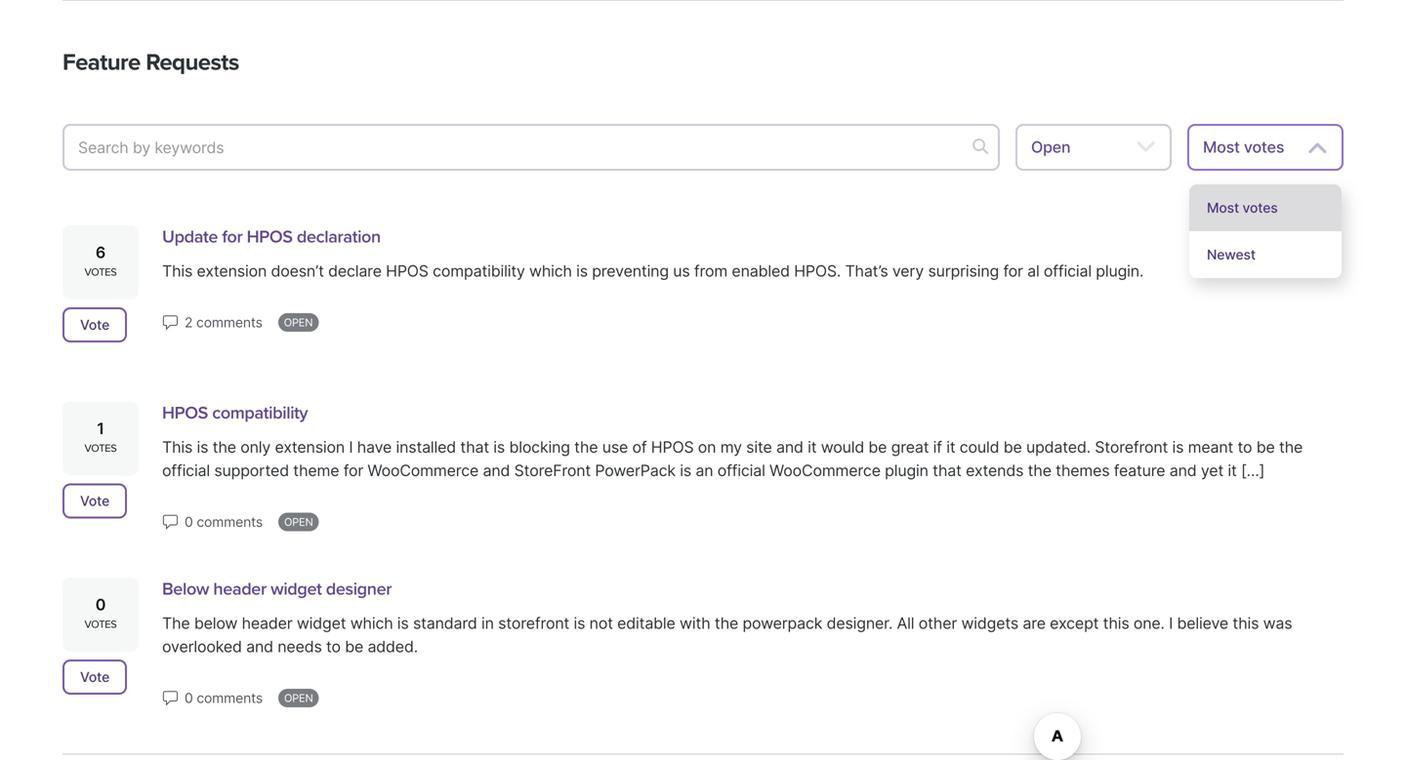 Task type: locate. For each thing, give the bounding box(es) containing it.
0 vertical spatial to
[[1238, 438, 1252, 457]]

comments right 2
[[196, 315, 262, 331]]

it left would
[[808, 438, 817, 457]]

0 vertical spatial this
[[162, 262, 193, 281]]

1 vertical spatial votes
[[1243, 200, 1278, 216]]

1 comments from the top
[[196, 315, 262, 331]]

2 vote from the top
[[80, 493, 110, 510]]

header inside the below header widget which is standard in storefront is not editable with the powerpack designer. all other widgets are except this one. i believe this was overlooked and needs to be added.
[[242, 614, 293, 634]]

0 horizontal spatial that
[[460, 438, 489, 457]]

0
[[185, 514, 193, 531], [95, 596, 106, 615], [185, 691, 193, 707]]

installed
[[396, 438, 456, 457]]

compatibility
[[433, 262, 525, 281], [212, 403, 308, 424]]

None field
[[1187, 124, 1344, 278]]

0 horizontal spatial i
[[349, 438, 353, 457]]

i left have
[[349, 438, 353, 457]]

1 vertical spatial i
[[1169, 614, 1173, 634]]

most votes for field containing most votes
[[1203, 138, 1284, 157]]

theme
[[293, 462, 339, 481]]

most votes up newest
[[1207, 200, 1278, 216]]

3 votes from the top
[[84, 619, 117, 631]]

comments down overlooked
[[197, 691, 263, 707]]

this left was
[[1233, 614, 1259, 634]]

official down the my
[[717, 462, 765, 481]]

2 comments from the top
[[197, 514, 263, 531]]

not
[[589, 614, 613, 634]]

1 vertical spatial votes
[[84, 442, 117, 455]]

0 for below
[[185, 691, 193, 707]]

votes down 6
[[84, 266, 117, 279]]

1 horizontal spatial this
[[1233, 614, 1259, 634]]

open down needs at bottom left
[[284, 693, 313, 705]]

0 vertical spatial header
[[213, 579, 266, 600]]

that's
[[845, 262, 888, 281]]

3 vote from the top
[[80, 670, 110, 686]]

1 horizontal spatial woocommerce
[[770, 462, 881, 481]]

list box containing most votes
[[1189, 185, 1342, 278]]

0             comments link down overlooked
[[185, 689, 263, 709]]

0 horizontal spatial woocommerce
[[368, 462, 479, 481]]

2 vertical spatial 0
[[185, 691, 193, 707]]

2 votes from the top
[[84, 442, 117, 455]]

extension up 2             comments
[[197, 262, 267, 281]]

comments for hpos
[[196, 315, 262, 331]]

1 vertical spatial most
[[1207, 200, 1239, 216]]

0 vertical spatial 0
[[185, 514, 193, 531]]

Open field
[[1016, 124, 1172, 171]]

that
[[460, 438, 489, 457], [933, 462, 962, 481]]

that down if
[[933, 462, 962, 481]]

themes
[[1056, 462, 1110, 481]]

2 horizontal spatial official
[[1044, 262, 1092, 281]]

preventing
[[592, 262, 669, 281]]

extension
[[197, 262, 267, 281], [275, 438, 345, 457]]

are
[[1023, 614, 1046, 634]]

comments down supported
[[197, 514, 263, 531]]

3 comments from the top
[[197, 691, 263, 707]]

1 this from the top
[[162, 262, 193, 281]]

list box inside field
[[1189, 185, 1342, 278]]

woocommerce down would
[[770, 462, 881, 481]]

with
[[680, 614, 710, 634]]

1 vertical spatial 0             comments
[[185, 691, 263, 707]]

0 left the
[[95, 596, 106, 615]]

be up […]
[[1257, 438, 1275, 457]]

this is the only extension i have installed that is blocking the use of hpos on my site and it would be great if it could be updated. storefront is meant to be the official supported theme for woocommerce and storefront powerpack is an official woocommerce plugin that extends the themes feature and yet it […]
[[162, 438, 1303, 481]]

that right installed
[[460, 438, 489, 457]]

one.
[[1134, 614, 1165, 634]]

official right al at top
[[1044, 262, 1092, 281]]

2             comments link
[[185, 313, 262, 333]]

hpos up doesn't at the top left of page
[[247, 227, 293, 248]]

0             comments link down supported
[[185, 512, 263, 533]]

0 vertical spatial vote
[[80, 317, 110, 334]]

the left only
[[213, 438, 236, 457]]

for left al at top
[[1003, 262, 1023, 281]]

to
[[1238, 438, 1252, 457], [326, 638, 341, 657]]

widget
[[271, 579, 322, 600], [297, 614, 346, 634]]

this is the only extension i have installed that is blocking the use of hpos on my site and it would be great if it could be updated. storefront is meant to be the official supported theme for woocommerce and storefront powerpack is an official woocommerce plugin that extends the themes feature and yet it […] link
[[162, 438, 1303, 481]]

0 vertical spatial i
[[349, 438, 353, 457]]

the
[[162, 614, 190, 634]]

hpos inside this is the only extension i have installed that is blocking the use of hpos on my site and it would be great if it could be updated. storefront is meant to be the official supported theme for woocommerce and storefront powerpack is an official woocommerce plugin that extends the themes feature and yet it […]
[[651, 438, 694, 457]]

vote for update
[[80, 317, 110, 334]]

0 vertical spatial widget
[[271, 579, 322, 600]]

0 vertical spatial compatibility
[[433, 262, 525, 281]]

0 vertical spatial most
[[1203, 138, 1240, 157]]

vote
[[80, 317, 110, 334], [80, 493, 110, 510], [80, 670, 110, 686]]

1 horizontal spatial official
[[717, 462, 765, 481]]

2 0             comments from the top
[[185, 691, 263, 707]]

[…]
[[1241, 462, 1265, 481]]

all
[[897, 614, 914, 634]]

1 votes from the top
[[84, 266, 117, 279]]

0 vertical spatial votes
[[84, 266, 117, 279]]

to up […]
[[1238, 438, 1252, 457]]

0 vertical spatial for
[[222, 227, 243, 248]]

2 vertical spatial for
[[343, 462, 363, 481]]

0 vertical spatial 0             comments link
[[185, 512, 263, 533]]

requests
[[146, 48, 239, 77]]

none field containing most votes
[[1187, 124, 1344, 278]]

1 vertical spatial 0             comments link
[[185, 689, 263, 709]]

3 vote button from the top
[[62, 660, 127, 695]]

1 horizontal spatial for
[[343, 462, 363, 481]]

0 horizontal spatial extension
[[197, 262, 267, 281]]

2 vertical spatial vote button
[[62, 660, 127, 695]]

and
[[776, 438, 803, 457], [483, 462, 510, 481], [1170, 462, 1197, 481], [246, 638, 273, 657]]

votes up newest option
[[1243, 200, 1278, 216]]

official
[[1044, 262, 1092, 281], [162, 462, 210, 481], [717, 462, 765, 481]]

1 vertical spatial comments
[[197, 514, 263, 531]]

1 vertical spatial this
[[162, 438, 193, 457]]

woocommerce down installed
[[368, 462, 479, 481]]

be left 'added.'
[[345, 638, 363, 657]]

0             comments link for compatibility
[[185, 512, 263, 533]]

vote button for below
[[62, 660, 127, 695]]

open down doesn't at the top left of page
[[284, 317, 313, 329]]

open down theme
[[284, 516, 313, 529]]

to right needs at bottom left
[[326, 638, 341, 657]]

1 vote from the top
[[80, 317, 110, 334]]

1 vertical spatial most votes
[[1207, 200, 1278, 216]]

votes for below
[[84, 619, 117, 631]]

header down below header widget designer link
[[242, 614, 293, 634]]

open left angle down image
[[1031, 138, 1071, 157]]

votes left angle down icon
[[1244, 138, 1284, 157]]

storefront
[[1095, 438, 1168, 457]]

0 horizontal spatial which
[[350, 614, 393, 634]]

hpos compatibility link
[[162, 403, 308, 424]]

list box
[[1189, 185, 1342, 278]]

1 0             comments from the top
[[185, 514, 263, 531]]

1 horizontal spatial i
[[1169, 614, 1173, 634]]

official left supported
[[162, 462, 210, 481]]

for down have
[[343, 462, 363, 481]]

hpos.
[[794, 262, 841, 281]]

below
[[162, 579, 209, 600]]

to inside this is the only extension i have installed that is blocking the use of hpos on my site and it would be great if it could be updated. storefront is meant to be the official supported theme for woocommerce and storefront powerpack is an official woocommerce plugin that extends the themes feature and yet it […]
[[1238, 438, 1252, 457]]

open for update for hpos declaration
[[284, 317, 313, 329]]

feature
[[1114, 462, 1165, 481]]

it right yet
[[1228, 462, 1237, 481]]

0             comments down overlooked
[[185, 691, 263, 707]]

great
[[891, 438, 929, 457]]

most votes option
[[1189, 185, 1342, 232]]

0 vertical spatial 0             comments
[[185, 514, 263, 531]]

1 this from the left
[[1103, 614, 1129, 634]]

vote button
[[62, 308, 127, 343], [62, 484, 127, 519], [62, 660, 127, 695]]

1 vertical spatial which
[[350, 614, 393, 634]]

i inside the below header widget which is standard in storefront is not editable with the powerpack designer. all other widgets are except this one. i believe this was overlooked and needs to be added.
[[1169, 614, 1173, 634]]

hpos right the of
[[651, 438, 694, 457]]

0 vertical spatial most votes
[[1203, 138, 1284, 157]]

1 vertical spatial 0
[[95, 596, 106, 615]]

most up newest
[[1207, 200, 1239, 216]]

header
[[213, 579, 266, 600], [242, 614, 293, 634]]

which inside the below header widget which is standard in storefront is not editable with the powerpack designer. all other widgets are except this one. i believe this was overlooked and needs to be added.
[[350, 614, 393, 634]]

on
[[698, 438, 716, 457]]

votes down 1
[[84, 442, 117, 455]]

1 vertical spatial to
[[326, 638, 341, 657]]

this extension doesn't declare hpos compatibility which is preventing us from enabled hpos. that's very surprising for al official plugin. link
[[162, 262, 1144, 281]]

this down hpos compatibility
[[162, 438, 193, 457]]

0 vertical spatial vote button
[[62, 308, 127, 343]]

and left needs at bottom left
[[246, 638, 273, 657]]

is left an on the bottom of page
[[680, 462, 691, 481]]

vote button for update
[[62, 308, 127, 343]]

2 0             comments link from the top
[[185, 689, 263, 709]]

vote button for hpos
[[62, 484, 127, 519]]

hpos
[[247, 227, 293, 248], [386, 262, 429, 281], [162, 403, 208, 424], [651, 438, 694, 457]]

1 0             comments link from the top
[[185, 512, 263, 533]]

0 vertical spatial extension
[[197, 262, 267, 281]]

which left preventing
[[529, 262, 572, 281]]

0 vertical spatial votes
[[1244, 138, 1284, 157]]

if
[[933, 438, 942, 457]]

enabled
[[732, 262, 790, 281]]

comments for widget
[[197, 691, 263, 707]]

votes
[[1244, 138, 1284, 157], [1243, 200, 1278, 216]]

1 horizontal spatial to
[[1238, 438, 1252, 457]]

1 vertical spatial header
[[242, 614, 293, 634]]

1 vertical spatial that
[[933, 462, 962, 481]]

this left one.
[[1103, 614, 1129, 634]]

most votes up the most votes option
[[1203, 138, 1284, 157]]

0 horizontal spatial compatibility
[[212, 403, 308, 424]]

woocommerce
[[368, 462, 479, 481], [770, 462, 881, 481]]

0 down overlooked
[[185, 691, 193, 707]]

the below header widget which is standard in storefront is not editable with the powerpack designer. all other widgets are except this one. i believe this was overlooked and needs to be added.
[[162, 614, 1292, 657]]

2 this from the top
[[162, 438, 193, 457]]

site
[[746, 438, 772, 457]]

0             comments
[[185, 514, 263, 531], [185, 691, 263, 707]]

use
[[602, 438, 628, 457]]

this inside this is the only extension i have installed that is blocking the use of hpos on my site and it would be great if it could be updated. storefront is meant to be the official supported theme for woocommerce and storefront powerpack is an official woocommerce plugin that extends the themes feature and yet it […]
[[162, 438, 193, 457]]

which up 'added.'
[[350, 614, 393, 634]]

update for hpos declaration
[[162, 227, 381, 248]]

1 vertical spatial vote
[[80, 493, 110, 510]]

meant
[[1188, 438, 1234, 457]]

2 woocommerce from the left
[[770, 462, 881, 481]]

the right meant
[[1279, 438, 1303, 457]]

0             comments down supported
[[185, 514, 263, 531]]

0 vertical spatial comments
[[196, 315, 262, 331]]

header up below
[[213, 579, 266, 600]]

1 vertical spatial vote button
[[62, 484, 127, 519]]

0 vertical spatial which
[[529, 262, 572, 281]]

votes
[[84, 266, 117, 279], [84, 442, 117, 455], [84, 619, 117, 631]]

and right site
[[776, 438, 803, 457]]

the right with
[[715, 614, 738, 634]]

i right one.
[[1169, 614, 1173, 634]]

1 vertical spatial compatibility
[[212, 403, 308, 424]]

0 horizontal spatial it
[[808, 438, 817, 457]]

this down update
[[162, 262, 193, 281]]

and inside the below header widget which is standard in storefront is not editable with the powerpack designer. all other widgets are except this one. i believe this was overlooked and needs to be added.
[[246, 638, 273, 657]]

the
[[213, 438, 236, 457], [574, 438, 598, 457], [1279, 438, 1303, 457], [1028, 462, 1052, 481], [715, 614, 738, 634]]

could
[[960, 438, 999, 457]]

of
[[632, 438, 647, 457]]

1 horizontal spatial extension
[[275, 438, 345, 457]]

0 horizontal spatial this
[[1103, 614, 1129, 634]]

1 vertical spatial extension
[[275, 438, 345, 457]]

from
[[694, 262, 728, 281]]

added.
[[368, 638, 418, 657]]

2 vertical spatial comments
[[197, 691, 263, 707]]

2 vertical spatial vote
[[80, 670, 110, 686]]

1 vote button from the top
[[62, 308, 127, 343]]

2 vote button from the top
[[62, 484, 127, 519]]

declare
[[328, 262, 382, 281]]

for right update
[[222, 227, 243, 248]]

this for update for hpos declaration
[[162, 262, 193, 281]]

votes for update
[[84, 266, 117, 279]]

this
[[1103, 614, 1129, 634], [1233, 614, 1259, 634]]

comments
[[196, 315, 262, 331], [197, 514, 263, 531], [197, 691, 263, 707]]

most votes
[[1203, 138, 1284, 157], [1207, 200, 1278, 216]]

1 vertical spatial widget
[[297, 614, 346, 634]]

0             comments link for header
[[185, 689, 263, 709]]

designer.
[[827, 614, 893, 634]]

this
[[162, 262, 193, 281], [162, 438, 193, 457]]

it
[[808, 438, 817, 457], [946, 438, 956, 457], [1228, 462, 1237, 481]]

most
[[1203, 138, 1240, 157], [1207, 200, 1239, 216]]

most up the most votes option
[[1203, 138, 1240, 157]]

0 horizontal spatial to
[[326, 638, 341, 657]]

al
[[1027, 262, 1040, 281]]

votes left the
[[84, 619, 117, 631]]

2 vertical spatial votes
[[84, 619, 117, 631]]

standard
[[413, 614, 477, 634]]

0 up "below"
[[185, 514, 193, 531]]

update
[[162, 227, 218, 248]]

is
[[576, 262, 588, 281], [197, 438, 208, 457], [493, 438, 505, 457], [1172, 438, 1184, 457], [680, 462, 691, 481], [397, 614, 409, 634], [574, 614, 585, 634]]

yet
[[1201, 462, 1224, 481]]

for inside this is the only extension i have installed that is blocking the use of hpos on my site and it would be great if it could be updated. storefront is meant to be the official supported theme for woocommerce and storefront powerpack is an official woocommerce plugin that extends the themes feature and yet it […]
[[343, 462, 363, 481]]

declaration
[[297, 227, 381, 248]]

it right if
[[946, 438, 956, 457]]

2 horizontal spatial for
[[1003, 262, 1023, 281]]

2 this from the left
[[1233, 614, 1259, 634]]

most votes inside option
[[1207, 200, 1278, 216]]

newest
[[1207, 247, 1256, 263]]

i
[[349, 438, 353, 457], [1169, 614, 1173, 634]]

be
[[869, 438, 887, 457], [1004, 438, 1022, 457], [1257, 438, 1275, 457], [345, 638, 363, 657]]

extension up theme
[[275, 438, 345, 457]]

is left meant
[[1172, 438, 1184, 457]]

1 horizontal spatial compatibility
[[433, 262, 525, 281]]



Task type: describe. For each thing, give the bounding box(es) containing it.
would
[[821, 438, 864, 457]]

extends
[[966, 462, 1024, 481]]

an
[[696, 462, 713, 481]]

the inside the below header widget which is standard in storefront is not editable with the powerpack designer. all other widgets are except this one. i believe this was overlooked and needs to be added.
[[715, 614, 738, 634]]

newest option
[[1189, 232, 1342, 278]]

believe
[[1177, 614, 1229, 634]]

feature requests
[[62, 48, 239, 77]]

hpos right declare
[[386, 262, 429, 281]]

below header widget designer link
[[162, 579, 392, 600]]

0 for hpos
[[185, 514, 193, 531]]

is down hpos compatibility
[[197, 438, 208, 457]]

storefront
[[514, 462, 591, 481]]

very
[[892, 262, 924, 281]]

designer
[[326, 579, 392, 600]]

powerpack
[[595, 462, 676, 481]]

be up extends
[[1004, 438, 1022, 457]]

this for hpos compatibility
[[162, 438, 193, 457]]

2             comments
[[185, 315, 262, 331]]

be left great
[[869, 438, 887, 457]]

only
[[240, 438, 271, 457]]

open for hpos compatibility
[[284, 516, 313, 529]]

0             comments for header
[[185, 691, 263, 707]]

to inside the below header widget which is standard in storefront is not editable with the powerpack designer. all other widgets are except this one. i believe this was overlooked and needs to be added.
[[326, 638, 341, 657]]

2 horizontal spatial it
[[1228, 462, 1237, 481]]

hpos compatibility
[[162, 403, 308, 424]]

other
[[919, 614, 957, 634]]

open inside field
[[1031, 138, 1071, 157]]

except
[[1050, 614, 1099, 634]]

i inside this is the only extension i have installed that is blocking the use of hpos on my site and it would be great if it could be updated. storefront is meant to be the official supported theme for woocommerce and storefront powerpack is an official woocommerce plugin that extends the themes feature and yet it […]
[[349, 438, 353, 457]]

Search by keywords search field
[[62, 124, 1000, 171]]

is left "blocking"
[[493, 438, 505, 457]]

the below header widget which is standard in storefront is not editable with the powerpack designer. all other widgets are except this one. i believe this was overlooked and needs to be added. link
[[162, 614, 1292, 657]]

and down "blocking"
[[483, 462, 510, 481]]

updated.
[[1026, 438, 1091, 457]]

below
[[194, 614, 238, 634]]

hpos right 1
[[162, 403, 208, 424]]

my
[[720, 438, 742, 457]]

is left preventing
[[576, 262, 588, 281]]

extension inside this is the only extension i have installed that is blocking the use of hpos on my site and it would be great if it could be updated. storefront is meant to be the official supported theme for woocommerce and storefront powerpack is an official woocommerce plugin that extends the themes feature and yet it […]
[[275, 438, 345, 457]]

surprising
[[928, 262, 999, 281]]

1 horizontal spatial that
[[933, 462, 962, 481]]

overlooked
[[162, 638, 242, 657]]

was
[[1263, 614, 1292, 634]]

widgets
[[961, 614, 1019, 634]]

widget inside the below header widget which is standard in storefront is not editable with the powerpack designer. all other widgets are except this one. i believe this was overlooked and needs to be added.
[[297, 614, 346, 634]]

1 horizontal spatial which
[[529, 262, 572, 281]]

most votes for list box containing most votes
[[1207, 200, 1278, 216]]

0 horizontal spatial for
[[222, 227, 243, 248]]

is up 'added.'
[[397, 614, 409, 634]]

vote for hpos
[[80, 493, 110, 510]]

0 vertical spatial that
[[460, 438, 489, 457]]

most inside option
[[1207, 200, 1239, 216]]

plugin
[[885, 462, 929, 481]]

0             comments for compatibility
[[185, 514, 263, 531]]

the left use
[[574, 438, 598, 457]]

1
[[97, 420, 104, 439]]

1 vertical spatial for
[[1003, 262, 1023, 281]]

vote for below
[[80, 670, 110, 686]]

angle down image
[[1136, 136, 1156, 159]]

update for hpos declaration link
[[162, 227, 381, 248]]

6
[[96, 243, 106, 262]]

feature
[[62, 48, 140, 77]]

storefront
[[498, 614, 570, 634]]

blocking
[[509, 438, 570, 457]]

1 horizontal spatial it
[[946, 438, 956, 457]]

this extension doesn't declare hpos compatibility which is preventing us from enabled hpos. that's very surprising for al official plugin.
[[162, 262, 1144, 281]]

angle down image
[[1308, 136, 1328, 159]]

votes for hpos
[[84, 442, 117, 455]]

votes inside option
[[1243, 200, 1278, 216]]

in
[[481, 614, 494, 634]]

and left yet
[[1170, 462, 1197, 481]]

0 horizontal spatial official
[[162, 462, 210, 481]]

the down updated.
[[1028, 462, 1052, 481]]

1 woocommerce from the left
[[368, 462, 479, 481]]

open for below header widget designer
[[284, 693, 313, 705]]

needs
[[278, 638, 322, 657]]

is left the not
[[574, 614, 585, 634]]

plugin.
[[1096, 262, 1144, 281]]

have
[[357, 438, 392, 457]]

editable
[[617, 614, 675, 634]]

powerpack
[[743, 614, 823, 634]]

2
[[185, 315, 193, 331]]

doesn't
[[271, 262, 324, 281]]

supported
[[214, 462, 289, 481]]

be inside the below header widget which is standard in storefront is not editable with the powerpack designer. all other widgets are except this one. i believe this was overlooked and needs to be added.
[[345, 638, 363, 657]]

below header widget designer
[[162, 579, 392, 600]]

us
[[673, 262, 690, 281]]



Task type: vqa. For each thing, say whether or not it's contained in the screenshot.


